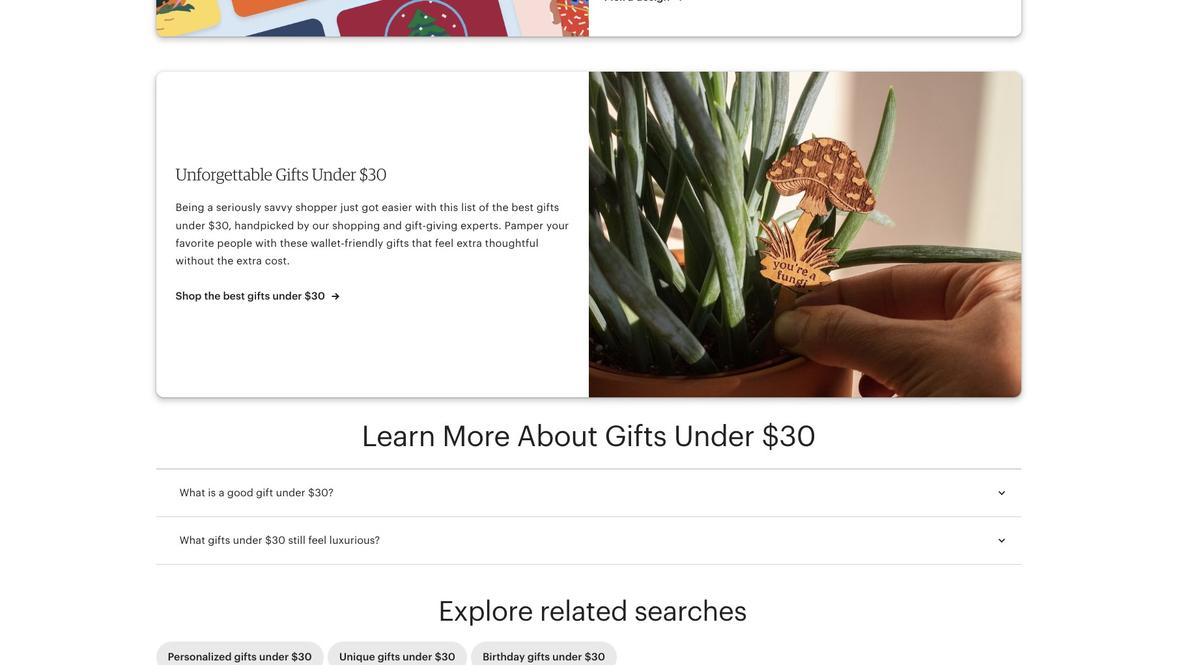 Task type: describe. For each thing, give the bounding box(es) containing it.
more
[[443, 421, 510, 453]]

gift
[[256, 487, 273, 499]]

$30 for birthday gifts under $30
[[585, 651, 606, 663]]

what is a good gift under $30? button
[[168, 478, 1022, 509]]

1 vertical spatial under
[[674, 421, 755, 453]]

the inside shop the best gifts under $30 "link"
[[204, 290, 221, 303]]

$30 for unforgettable gifts under $30
[[360, 164, 387, 184]]

pamper
[[505, 219, 544, 232]]

gifts inside shop the best gifts under $30 "link"
[[248, 290, 270, 303]]

shopping
[[332, 219, 380, 232]]

people
[[217, 237, 253, 249]]

1 horizontal spatial with
[[415, 202, 437, 214]]

0 vertical spatial extra
[[457, 237, 483, 249]]

savvy
[[264, 202, 293, 214]]

cost.
[[265, 255, 290, 267]]

unforgettable
[[176, 164, 273, 184]]

best inside being a seriously savvy shopper just got easier with this list of the best gifts under $30, handpicked by our shopping and gift-giving experts. pamper your favorite people with these wallet-friendly gifts that feel extra thoughtful without the extra cost.
[[512, 202, 534, 214]]

what gifts under $30 still feel luxurious?
[[180, 534, 380, 547]]

shop
[[176, 290, 202, 303]]

what is a good gift under $30?
[[180, 487, 334, 499]]

and
[[383, 219, 402, 232]]

without
[[176, 255, 214, 267]]

feel inside dropdown button
[[308, 534, 327, 547]]

explore
[[438, 596, 533, 627]]

$30,
[[208, 219, 232, 232]]

$30 for personalized gifts under $30
[[292, 651, 312, 663]]

experts.
[[461, 219, 502, 232]]

feel inside being a seriously savvy shopper just got easier with this list of the best gifts under $30, handpicked by our shopping and gift-giving experts. pamper your favorite people with these wallet-friendly gifts that feel extra thoughtful without the extra cost.
[[435, 237, 454, 249]]

unique gifts under $30 link
[[328, 642, 467, 666]]

gift-
[[405, 219, 426, 232]]

unique
[[339, 651, 375, 663]]

that
[[412, 237, 432, 249]]

what gifts under $30 still feel luxurious? button
[[168, 525, 1022, 556]]

your
[[547, 219, 569, 232]]

birthday gifts under $30 link
[[471, 642, 617, 666]]

0 horizontal spatial under
[[312, 164, 357, 184]]

what for what gifts under $30 still feel luxurious?
[[180, 534, 205, 547]]

seriously
[[216, 202, 262, 214]]

a inside what is a good gift under $30? dropdown button
[[219, 487, 225, 499]]

$30 for what gifts under $30 still feel luxurious?
[[265, 534, 286, 547]]

about
[[517, 421, 598, 453]]

handpicked
[[235, 219, 294, 232]]

gifts inside birthday gifts under $30 "link"
[[528, 651, 550, 663]]

still
[[288, 534, 306, 547]]

personalized
[[168, 651, 232, 663]]

searches
[[635, 596, 747, 627]]

best inside "link"
[[223, 290, 245, 303]]

shopper
[[296, 202, 338, 214]]

explore related searches
[[438, 596, 747, 627]]

this
[[440, 202, 459, 214]]

birthday
[[483, 651, 525, 663]]

personalized gifts under $30 link
[[156, 642, 324, 666]]



Task type: locate. For each thing, give the bounding box(es) containing it.
under inside dropdown button
[[276, 487, 306, 499]]

1 vertical spatial feel
[[308, 534, 327, 547]]

with
[[415, 202, 437, 214], [255, 237, 277, 249]]

the down people
[[217, 255, 234, 267]]

what inside dropdown button
[[180, 534, 205, 547]]

a inside being a seriously savvy shopper just got easier with this list of the best gifts under $30, handpicked by our shopping and gift-giving experts. pamper your favorite people with these wallet-friendly gifts that feel extra thoughtful without the extra cost.
[[208, 202, 213, 214]]

the right of
[[493, 202, 509, 214]]

gifts inside what gifts under $30 still feel luxurious? dropdown button
[[208, 534, 230, 547]]

learn more about gifts under $30
[[362, 421, 816, 453]]

shop the best gifts under $30 image
[[589, 72, 1022, 398]]

unique gifts under $30
[[339, 651, 456, 663]]

learn more about gifts under $30 tab panel
[[156, 470, 1022, 565]]

0 vertical spatial the
[[493, 202, 509, 214]]

under inside dropdown button
[[233, 534, 262, 547]]

of
[[479, 202, 490, 214]]

gifts inside the unique gifts under $30 link
[[378, 651, 400, 663]]

personalized gifts under $30
[[168, 651, 312, 663]]

luxurious?
[[330, 534, 380, 547]]

1 horizontal spatial a
[[219, 487, 225, 499]]

gifts right unique
[[378, 651, 400, 663]]

1 horizontal spatial under
[[674, 421, 755, 453]]

1 horizontal spatial gifts
[[605, 421, 667, 453]]

gifts down cost. at the left of the page
[[248, 290, 270, 303]]

feel right still
[[308, 534, 327, 547]]

1 vertical spatial a
[[219, 487, 225, 499]]

being
[[176, 202, 205, 214]]

got
[[362, 202, 379, 214]]

related
[[540, 596, 628, 627]]

friendly
[[345, 237, 384, 249]]

thoughtful
[[485, 237, 539, 249]]

1 vertical spatial extra
[[237, 255, 262, 267]]

0 vertical spatial best
[[512, 202, 534, 214]]

0 horizontal spatial best
[[223, 290, 245, 303]]

under
[[176, 219, 206, 232], [273, 290, 302, 303], [276, 487, 306, 499], [233, 534, 262, 547], [259, 651, 289, 663], [403, 651, 433, 663], [553, 651, 582, 663]]

gifts up your in the left of the page
[[537, 202, 560, 214]]

1 vertical spatial best
[[223, 290, 245, 303]]

0 vertical spatial gifts
[[276, 164, 309, 184]]

our
[[313, 219, 330, 232]]

gifts
[[276, 164, 309, 184], [605, 421, 667, 453]]

$30?
[[308, 487, 334, 499]]

0 horizontal spatial extra
[[237, 255, 262, 267]]

gifts
[[537, 202, 560, 214], [387, 237, 409, 249], [248, 290, 270, 303], [208, 534, 230, 547], [234, 651, 257, 663], [378, 651, 400, 663], [528, 651, 550, 663]]

what
[[180, 487, 205, 499], [180, 534, 205, 547]]

a up $30,
[[208, 202, 213, 214]]

extra down people
[[237, 255, 262, 267]]

0 horizontal spatial a
[[208, 202, 213, 214]]

1 horizontal spatial feel
[[435, 237, 454, 249]]

birthday gifts under $30
[[483, 651, 606, 663]]

just
[[341, 202, 359, 214]]

with down handpicked
[[255, 237, 277, 249]]

1 horizontal spatial best
[[512, 202, 534, 214]]

feel
[[435, 237, 454, 249], [308, 534, 327, 547]]

extra down experts.
[[457, 237, 483, 249]]

0 horizontal spatial feel
[[308, 534, 327, 547]]

etsy gift card image image
[[156, 0, 589, 37]]

a
[[208, 202, 213, 214], [219, 487, 225, 499]]

0 vertical spatial what
[[180, 487, 205, 499]]

0 vertical spatial under
[[312, 164, 357, 184]]

gifts down and
[[387, 237, 409, 249]]

1 vertical spatial the
[[217, 255, 234, 267]]

gifts down is
[[208, 534, 230, 547]]

under inside being a seriously savvy shopper just got easier with this list of the best gifts under $30, handpicked by our shopping and gift-giving experts. pamper your favorite people with these wallet-friendly gifts that feel extra thoughtful without the extra cost.
[[176, 219, 206, 232]]

0 horizontal spatial with
[[255, 237, 277, 249]]

with up gift-
[[415, 202, 437, 214]]

0 vertical spatial a
[[208, 202, 213, 214]]

what for what is a good gift under $30?
[[180, 487, 205, 499]]

the
[[493, 202, 509, 214], [217, 255, 234, 267], [204, 290, 221, 303]]

1 vertical spatial with
[[255, 237, 277, 249]]

gifts inside personalized gifts under $30 link
[[234, 651, 257, 663]]

unforgettable gifts under $30
[[176, 164, 387, 184]]

0 vertical spatial with
[[415, 202, 437, 214]]

a right is
[[219, 487, 225, 499]]

is
[[208, 487, 216, 499]]

extra
[[457, 237, 483, 249], [237, 255, 262, 267]]

wallet-
[[311, 237, 345, 249]]

0 vertical spatial feel
[[435, 237, 454, 249]]

1 vertical spatial gifts
[[605, 421, 667, 453]]

easier
[[382, 202, 413, 214]]

0 horizontal spatial gifts
[[276, 164, 309, 184]]

gifts right birthday
[[528, 651, 550, 663]]

learn
[[362, 421, 435, 453]]

$30 for unique gifts under $30
[[435, 651, 456, 663]]

under
[[312, 164, 357, 184], [674, 421, 755, 453]]

good
[[227, 487, 253, 499]]

2 vertical spatial the
[[204, 290, 221, 303]]

1 horizontal spatial extra
[[457, 237, 483, 249]]

giving
[[426, 219, 458, 232]]

feel down giving
[[435, 237, 454, 249]]

these
[[280, 237, 308, 249]]

by
[[297, 219, 310, 232]]

shop the best gifts under $30 link
[[176, 289, 340, 304]]

the right 'shop'
[[204, 290, 221, 303]]

best up pamper
[[512, 202, 534, 214]]

1 what from the top
[[180, 487, 205, 499]]

$30 inside dropdown button
[[265, 534, 286, 547]]

best right 'shop'
[[223, 290, 245, 303]]

shop the best gifts under $30
[[176, 290, 328, 303]]

$30
[[360, 164, 387, 184], [305, 290, 325, 303], [762, 421, 816, 453], [265, 534, 286, 547], [292, 651, 312, 663], [435, 651, 456, 663], [585, 651, 606, 663]]

best
[[512, 202, 534, 214], [223, 290, 245, 303]]

favorite
[[176, 237, 214, 249]]

what inside dropdown button
[[180, 487, 205, 499]]

gifts right personalized
[[234, 651, 257, 663]]

2 what from the top
[[180, 534, 205, 547]]

1 vertical spatial what
[[180, 534, 205, 547]]

list
[[461, 202, 476, 214]]

being a seriously savvy shopper just got easier with this list of the best gifts under $30, handpicked by our shopping and gift-giving experts. pamper your favorite people with these wallet-friendly gifts that feel extra thoughtful without the extra cost.
[[176, 202, 569, 267]]



Task type: vqa. For each thing, say whether or not it's contained in the screenshot.
'Guide'
no



